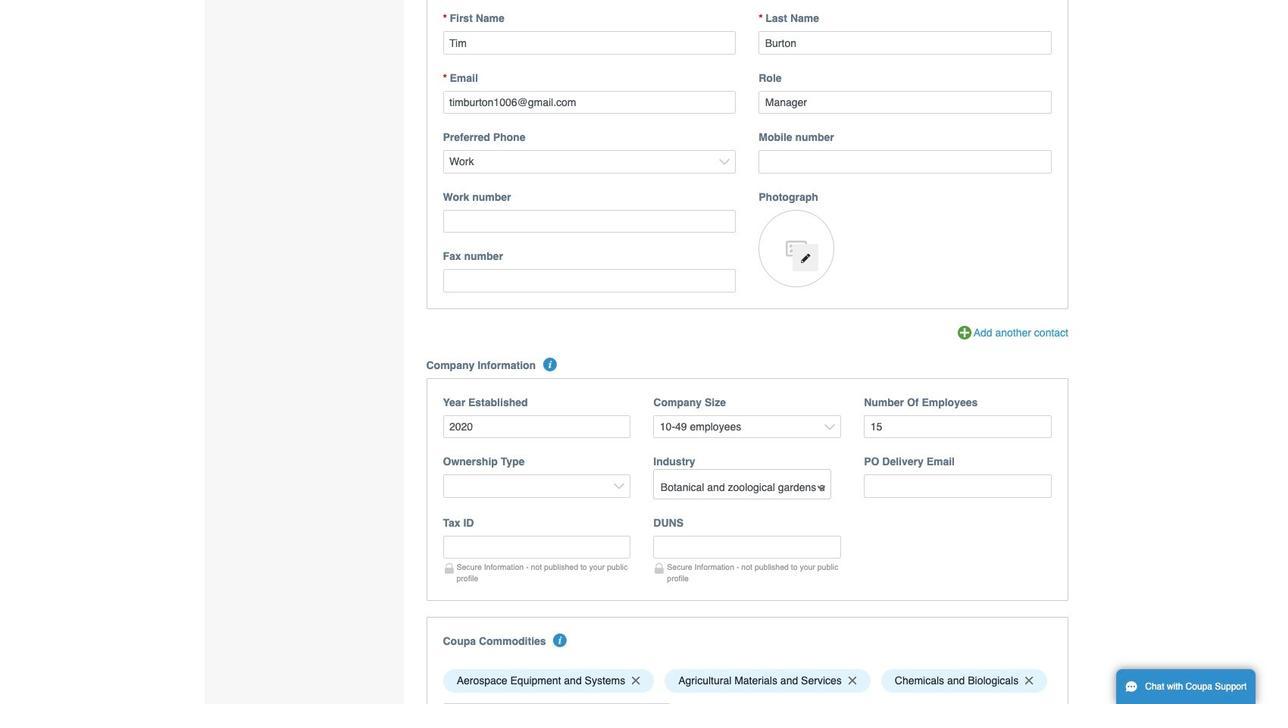 Task type: vqa. For each thing, say whether or not it's contained in the screenshot.
PHOTOGRAPH
yes



Task type: describe. For each thing, give the bounding box(es) containing it.
0 vertical spatial additional information image
[[543, 358, 557, 371]]

photograph image
[[759, 210, 835, 287]]

Select an Option text field
[[655, 475, 830, 499]]

1 option from the left
[[443, 669, 654, 692]]

selected list box
[[438, 665, 1057, 696]]

change image image
[[800, 253, 811, 263]]



Task type: locate. For each thing, give the bounding box(es) containing it.
3 option from the left
[[881, 669, 1047, 692]]

0 horizontal spatial option
[[443, 669, 654, 692]]

additional information image
[[543, 358, 557, 371], [553, 633, 567, 647]]

2 option from the left
[[665, 669, 871, 692]]

2 horizontal spatial option
[[881, 669, 1047, 692]]

Search Coupa Commodities... field
[[443, 703, 670, 704]]

option
[[443, 669, 654, 692], [665, 669, 871, 692], [881, 669, 1047, 692]]

None text field
[[759, 31, 1052, 55], [759, 91, 1052, 114], [759, 150, 1052, 174], [443, 210, 736, 233], [864, 415, 1052, 438], [864, 475, 1052, 498], [654, 536, 841, 559], [759, 31, 1052, 55], [759, 91, 1052, 114], [759, 150, 1052, 174], [443, 210, 736, 233], [864, 415, 1052, 438], [864, 475, 1052, 498], [654, 536, 841, 559]]

None text field
[[443, 31, 736, 55], [443, 91, 736, 114], [443, 269, 736, 293], [443, 415, 631, 438], [443, 536, 631, 559], [443, 31, 736, 55], [443, 91, 736, 114], [443, 269, 736, 293], [443, 415, 631, 438], [443, 536, 631, 559]]

1 vertical spatial additional information image
[[553, 633, 567, 647]]

1 horizontal spatial option
[[665, 669, 871, 692]]



